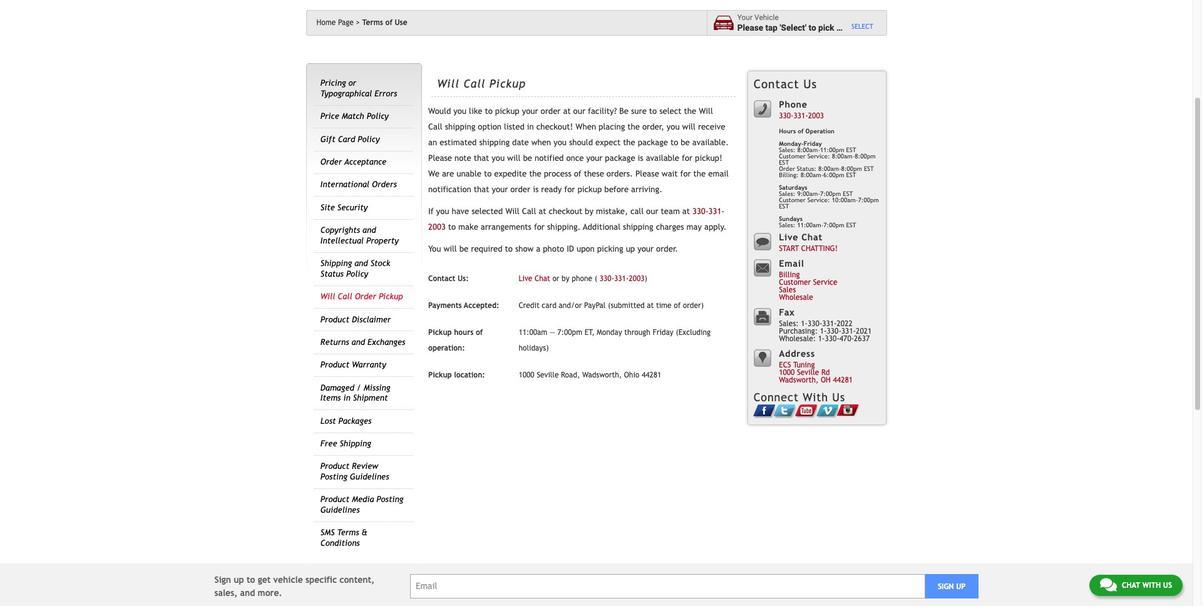 Task type: vqa. For each thing, say whether or not it's contained in the screenshot.
quote
no



Task type: locate. For each thing, give the bounding box(es) containing it.
1- right wholesale:
[[819, 335, 825, 344]]

2003 down if
[[429, 222, 446, 232]]

call inside would you like to pickup your order at our facility? be sure to select the will call shipping option listed in checkout! when placing the order, you will receive an estimated shipping date when you should expect the package to be available. please note that you will be notified once your package is available for pickup! we are unable to expedite the process of these orders. please wait for the email notification that your order is ready for pickup before arriving.
[[429, 122, 443, 132]]

to up available
[[671, 138, 679, 147]]

policy down errors
[[367, 112, 389, 121]]

1 vertical spatial will
[[508, 154, 521, 163]]

sign up
[[939, 582, 966, 591]]

of
[[386, 18, 393, 27], [798, 128, 804, 135], [574, 169, 582, 179], [674, 301, 681, 310], [476, 328, 483, 337]]

(
[[595, 274, 598, 283]]

use
[[395, 18, 408, 27]]

7:00pm right —
[[558, 328, 583, 337]]

guidelines down review
[[350, 472, 389, 482]]

7:00pm down 6:00pm at the top right of the page
[[821, 190, 842, 197]]

2637
[[855, 335, 870, 344]]

1 vertical spatial be
[[523, 154, 533, 163]]

terms of use
[[362, 18, 408, 27]]

2 horizontal spatial chat
[[1123, 581, 1141, 590]]

package up orders.
[[605, 154, 636, 163]]

0 vertical spatial in
[[527, 122, 534, 132]]

page
[[338, 18, 354, 27]]

0 horizontal spatial or
[[349, 79, 357, 88]]

0 horizontal spatial up
[[234, 575, 244, 585]]

1 vertical spatial shipping
[[480, 138, 510, 147]]

1 vertical spatial order
[[511, 185, 531, 194]]

team
[[661, 207, 680, 216]]

up inside sign up to get vehicle specific content, sales, and more.
[[234, 575, 244, 585]]

by
[[585, 207, 594, 216], [562, 274, 570, 283]]

to right like
[[485, 107, 493, 116]]

please up arriving. on the top right
[[636, 169, 660, 179]]

start
[[780, 245, 800, 253]]

order left status:
[[780, 165, 796, 172]]

package
[[638, 138, 669, 147], [605, 154, 636, 163]]

2 horizontal spatial please
[[738, 22, 764, 32]]

friday down operation
[[804, 140, 823, 147]]

1 vertical spatial live
[[519, 274, 533, 283]]

will call pickup
[[437, 77, 526, 90]]

vehicle inside your vehicle please tap 'select' to pick a vehicle
[[844, 22, 871, 32]]

in right listed
[[527, 122, 534, 132]]

2 customer from the top
[[780, 197, 806, 204]]

1 horizontal spatial or
[[553, 274, 560, 283]]

contact up phone
[[754, 77, 800, 91]]

330-331-2003 link down phone
[[780, 112, 825, 121]]

1 vertical spatial a
[[537, 244, 541, 254]]

1 vertical spatial friday
[[653, 328, 674, 337]]

7:00pm inside 11:00am — 7:00pm et, monday through friday (excluding holidays)
[[558, 328, 583, 337]]

be left the 'available.' at the top right
[[681, 138, 690, 147]]

0 vertical spatial 2003
[[809, 112, 825, 121]]

330- up may
[[693, 207, 709, 216]]

expedite
[[494, 169, 527, 179]]

or
[[349, 79, 357, 88], [553, 274, 560, 283]]

estimated
[[440, 138, 477, 147]]

and down the product disclaimer 'link'
[[352, 338, 365, 347]]

be down date
[[523, 154, 533, 163]]

1 customer from the top
[[780, 153, 806, 160]]

0 horizontal spatial 1000
[[519, 371, 535, 380]]

sales
[[780, 286, 797, 295]]

seville
[[798, 369, 820, 377], [537, 371, 559, 380]]

1 vertical spatial package
[[605, 154, 636, 163]]

guidelines inside 'product media posting guidelines'
[[321, 506, 360, 515]]

vehicle inside sign up to get vehicle specific content, sales, and more.
[[273, 575, 303, 585]]

will
[[683, 122, 696, 132], [508, 154, 521, 163], [444, 244, 457, 254]]

0 horizontal spatial sign
[[215, 575, 231, 585]]

us for connect
[[833, 391, 846, 404]]

shipping and stock status policy
[[321, 259, 391, 279]]

11:00am
[[519, 328, 548, 337]]

0 vertical spatial by
[[585, 207, 594, 216]]

posting
[[321, 472, 348, 482], [377, 495, 404, 505]]

chat up card
[[535, 274, 551, 283]]

review
[[352, 462, 379, 471]]

8:00am- up "9:00am-"
[[801, 172, 824, 179]]

330- down phone
[[780, 112, 794, 121]]

1 horizontal spatial live
[[780, 232, 799, 242]]

2 vertical spatial us
[[1164, 581, 1173, 590]]

site
[[321, 203, 335, 212]]

1 horizontal spatial is
[[638, 154, 644, 163]]

that
[[474, 154, 490, 163], [474, 185, 490, 194]]

0 horizontal spatial seville
[[537, 371, 559, 380]]

live chat start chatting!
[[780, 232, 838, 253]]

sign up button
[[926, 575, 979, 599]]

order
[[321, 157, 342, 167], [780, 165, 796, 172], [355, 292, 377, 301]]

1 vertical spatial us
[[833, 391, 846, 404]]

free shipping link
[[321, 439, 371, 449]]

seville left road,
[[537, 371, 559, 380]]

1 vertical spatial customer
[[780, 197, 806, 204]]

wadsworth, down tuning at the bottom of page
[[780, 376, 819, 385]]

seville inside address ecs tuning 1000 seville rd wadsworth, oh 44281
[[798, 369, 820, 377]]

your up listed
[[522, 107, 539, 116]]

road,
[[561, 371, 580, 380]]

0 horizontal spatial order
[[321, 157, 342, 167]]

pickup inside pickup hours of operation:
[[429, 328, 452, 337]]

in down damaged
[[344, 394, 351, 403]]

sales: down hours
[[780, 147, 796, 153]]

package down order,
[[638, 138, 669, 147]]

0 vertical spatial that
[[474, 154, 490, 163]]

posting down free
[[321, 472, 348, 482]]

service: left the "10:00am-"
[[808, 197, 831, 204]]

shipping down packages
[[340, 439, 371, 449]]

0 vertical spatial will
[[683, 122, 696, 132]]

1 vertical spatial please
[[429, 154, 452, 163]]

and for exchanges
[[352, 338, 365, 347]]

0 horizontal spatial live
[[519, 274, 533, 283]]

your left order.
[[638, 244, 654, 254]]

address
[[780, 348, 816, 359]]

et,
[[585, 328, 595, 337]]

home page
[[317, 18, 354, 27]]

guidelines for media
[[321, 506, 360, 515]]

0 horizontal spatial our
[[574, 107, 586, 116]]

2 vertical spatial chat
[[1123, 581, 1141, 590]]

arriving.
[[632, 185, 663, 194]]

chat inside 'link'
[[1123, 581, 1141, 590]]

product review posting guidelines
[[321, 462, 389, 482]]

1 that from the top
[[474, 154, 490, 163]]

gift card policy
[[321, 135, 380, 144]]

chat left with
[[1123, 581, 1141, 590]]

to left make
[[448, 222, 456, 232]]

posting for product media posting guidelines
[[377, 495, 404, 505]]

1 horizontal spatial 44281
[[834, 376, 853, 385]]

call up product disclaimer
[[338, 292, 353, 301]]

or right live chat link on the top of page
[[553, 274, 560, 283]]

tap
[[766, 22, 778, 32]]

once
[[567, 154, 584, 163]]

product up returns
[[321, 315, 350, 324]]

chat inside live chat start chatting!
[[802, 232, 823, 242]]

the right the select
[[685, 107, 697, 116]]

and inside shipping and stock status policy
[[355, 259, 368, 268]]

44281 right oh on the bottom right
[[834, 376, 853, 385]]

330- left 2637
[[827, 327, 842, 336]]

free shipping
[[321, 439, 371, 449]]

order up the "disclaimer"
[[355, 292, 377, 301]]

terms
[[362, 18, 383, 27], [337, 528, 359, 538]]

1 vertical spatial posting
[[377, 495, 404, 505]]

1 horizontal spatial vehicle
[[844, 22, 871, 32]]

2 vertical spatial customer
[[780, 278, 812, 287]]

at up checkout!
[[564, 107, 571, 116]]

1 vertical spatial 2003
[[429, 222, 446, 232]]

intellectual
[[321, 236, 364, 245]]

and for intellectual
[[363, 226, 376, 235]]

or inside pricing or typographical errors
[[349, 79, 357, 88]]

0 vertical spatial contact
[[754, 77, 800, 91]]

phone
[[572, 274, 593, 283]]

guidelines inside product review posting guidelines
[[350, 472, 389, 482]]

1 vertical spatial in
[[344, 394, 351, 403]]

0 vertical spatial posting
[[321, 472, 348, 482]]

1 horizontal spatial 2003
[[629, 274, 645, 283]]

sign inside button
[[939, 582, 955, 591]]

sales: inside fax sales: 1-330-331-2022 purchasing: 1-330-331-2021 wholesale: 1-330-470-2637
[[780, 320, 799, 329]]

policy inside shipping and stock status policy
[[346, 269, 368, 279]]

0 horizontal spatial 2003
[[429, 222, 446, 232]]

0 horizontal spatial in
[[344, 394, 351, 403]]

1 horizontal spatial posting
[[377, 495, 404, 505]]

1 horizontal spatial wadsworth,
[[780, 376, 819, 385]]

2003 inside the 330-331- 2003
[[429, 222, 446, 232]]

property
[[367, 236, 399, 245]]

8:00pm right 11:00pm
[[855, 153, 876, 160]]

4 product from the top
[[321, 495, 350, 505]]

0 vertical spatial be
[[681, 138, 690, 147]]

product disclaimer
[[321, 315, 391, 324]]

to left pick
[[809, 22, 817, 32]]

product inside 'product media posting guidelines'
[[321, 495, 350, 505]]

order inside hours of operation monday-friday sales: 8:00am-11:00pm est customer service: 8:00am-8:00pm est order status: 8:00am-8:00pm est billing: 8:00am-6:00pm est saturdays sales: 9:00am-7:00pm est customer service: 10:00am-7:00pm est sundays sales: 11:00am-7:00pm est
[[780, 165, 796, 172]]

1 horizontal spatial us
[[833, 391, 846, 404]]

1 vertical spatial chat
[[535, 274, 551, 283]]

us for chat
[[1164, 581, 1173, 590]]

live inside live chat start chatting!
[[780, 232, 799, 242]]

8:00am-
[[798, 147, 821, 153], [832, 153, 855, 160], [819, 165, 842, 172], [801, 172, 824, 179]]

0 vertical spatial a
[[837, 22, 842, 32]]

pickup!
[[696, 154, 723, 163]]

0 vertical spatial shipping
[[445, 122, 476, 132]]

0 vertical spatial policy
[[367, 112, 389, 121]]

and left stock on the left top of page
[[355, 259, 368, 268]]

at inside would you like to pickup your order at our facility? be sure to select the will call shipping option listed in checkout! when placing the order, you will receive an estimated shipping date when you should expect the package to be available. please note that you will be notified once your package is available for pickup! we are unable to expedite the process of these orders. please wait for the email notification that your order is ready for pickup before arriving.
[[564, 107, 571, 116]]

1 horizontal spatial 1000
[[780, 369, 795, 377]]

2 product from the top
[[321, 360, 350, 370]]

8:00am- up 6:00pm at the top right of the page
[[832, 153, 855, 160]]

call up like
[[464, 77, 486, 90]]

44281 right the ohio
[[642, 371, 662, 380]]

be down make
[[460, 244, 469, 254]]

a right show
[[537, 244, 541, 254]]

service: up status:
[[808, 153, 831, 160]]

to left get
[[247, 575, 255, 585]]

site security
[[321, 203, 368, 212]]

1 vertical spatial 8:00pm
[[842, 165, 863, 172]]

Email email field
[[410, 575, 926, 599]]

us inside chat with us 'link'
[[1164, 581, 1173, 590]]

0 vertical spatial chat
[[802, 232, 823, 242]]

1 service: from the top
[[808, 153, 831, 160]]

1 vertical spatial contact
[[429, 274, 456, 283]]

you down checkout!
[[554, 138, 567, 147]]

guidelines down 'media'
[[321, 506, 360, 515]]

0 vertical spatial service:
[[808, 153, 831, 160]]

2 horizontal spatial 2003
[[809, 112, 825, 121]]

before
[[605, 185, 629, 194]]

chatting!
[[802, 245, 838, 253]]

pickup
[[490, 77, 526, 90], [379, 292, 403, 301], [429, 328, 452, 337], [429, 371, 452, 380]]

a right pick
[[837, 22, 842, 32]]

0 horizontal spatial please
[[429, 154, 452, 163]]

1 vertical spatial shipping
[[340, 439, 371, 449]]

to right the sure
[[650, 107, 657, 116]]

product left 'media'
[[321, 495, 350, 505]]

2021
[[857, 327, 872, 336]]

of inside pickup hours of operation:
[[476, 328, 483, 337]]

est
[[847, 147, 857, 153], [780, 159, 790, 166], [865, 165, 875, 172], [847, 172, 857, 179], [844, 190, 854, 197], [780, 203, 790, 210], [847, 222, 857, 229]]

1 horizontal spatial package
[[638, 138, 669, 147]]

pickup down these
[[578, 185, 602, 194]]

vehicle
[[844, 22, 871, 32], [273, 575, 303, 585]]

stock
[[371, 259, 391, 268]]

1 horizontal spatial pickup
[[578, 185, 602, 194]]

order acceptance
[[321, 157, 387, 167]]

disclaimer
[[352, 315, 391, 324]]

shipping down the option
[[480, 138, 510, 147]]

0 vertical spatial vehicle
[[844, 22, 871, 32]]

shipping up status
[[321, 259, 352, 268]]

posting inside product review posting guidelines
[[321, 472, 348, 482]]

1 horizontal spatial order
[[541, 107, 561, 116]]

9:00am-
[[798, 190, 821, 197]]

to left show
[[505, 244, 513, 254]]

posting inside 'product media posting guidelines'
[[377, 495, 404, 505]]

please inside your vehicle please tap 'select' to pick a vehicle
[[738, 22, 764, 32]]

1 horizontal spatial terms
[[362, 18, 383, 27]]

will right you
[[444, 244, 457, 254]]

operation:
[[429, 344, 465, 353]]

1 vertical spatial policy
[[358, 135, 380, 144]]

2003
[[809, 112, 825, 121], [429, 222, 446, 232], [629, 274, 645, 283]]

330- inside the 330-331- 2003
[[693, 207, 709, 216]]

2 vertical spatial be
[[460, 244, 469, 254]]

2 horizontal spatial order
[[780, 165, 796, 172]]

sign inside sign up to get vehicle specific content, sales, and more.
[[215, 575, 231, 585]]

1 horizontal spatial sign
[[939, 582, 955, 591]]

chat for live chat or by phone ( 330-331-2003 )
[[535, 274, 551, 283]]

wholesale link
[[780, 293, 814, 302]]

you up expedite
[[492, 154, 505, 163]]

1 vertical spatial 330-331-2003 link
[[600, 274, 645, 283]]

shipping down call
[[623, 222, 654, 232]]

sales: left 11:00am-
[[780, 222, 796, 229]]

email billing customer service sales wholesale
[[780, 258, 838, 302]]

0 vertical spatial or
[[349, 79, 357, 88]]

by left phone
[[562, 274, 570, 283]]

and
[[363, 226, 376, 235], [355, 259, 368, 268], [352, 338, 365, 347], [240, 588, 255, 598]]

up inside button
[[957, 582, 966, 591]]

sign up to get vehicle specific content, sales, and more.
[[215, 575, 375, 598]]

be
[[620, 107, 629, 116]]

will inside would you like to pickup your order at our facility? be sure to select the will call shipping option listed in checkout! when placing the order, you will receive an estimated shipping date when you should expect the package to be available. please note that you will be notified once your package is available for pickup! we are unable to expedite the process of these orders. please wait for the email notification that your order is ready for pickup before arriving.
[[699, 107, 714, 116]]

1 horizontal spatial please
[[636, 169, 660, 179]]

330-331-2003 link for us
[[780, 112, 825, 121]]

0 horizontal spatial us
[[804, 77, 818, 91]]

3 product from the top
[[321, 462, 350, 471]]

that down the unable
[[474, 185, 490, 194]]

and up property
[[363, 226, 376, 235]]

will up arrangements
[[506, 207, 520, 216]]

product down returns
[[321, 360, 350, 370]]

1 vertical spatial service:
[[808, 197, 831, 204]]

0 horizontal spatial contact
[[429, 274, 456, 283]]

will up expedite
[[508, 154, 521, 163]]

4 sales: from the top
[[780, 320, 799, 329]]

0 vertical spatial please
[[738, 22, 764, 32]]

orders
[[372, 180, 397, 190]]

vehicle right pick
[[844, 22, 871, 32]]

0 vertical spatial 330-331-2003 link
[[780, 112, 825, 121]]

1 horizontal spatial order
[[355, 292, 377, 301]]

2 vertical spatial policy
[[346, 269, 368, 279]]

0 vertical spatial order
[[541, 107, 561, 116]]

conditions
[[321, 539, 360, 548]]

specific
[[306, 575, 337, 585]]

additional
[[583, 222, 621, 232]]

live for live chat start chatting!
[[780, 232, 799, 242]]

shipping inside shipping and stock status policy
[[321, 259, 352, 268]]

available.
[[693, 138, 729, 147]]

at left time
[[647, 301, 654, 310]]

will down status
[[321, 292, 335, 301]]

that right "note"
[[474, 154, 490, 163]]

terms right page
[[362, 18, 383, 27]]

1 vertical spatial pickup
[[578, 185, 602, 194]]

the down 'pickup!'
[[694, 169, 706, 179]]

2003 up (submitted
[[629, 274, 645, 283]]

live up credit
[[519, 274, 533, 283]]

1 horizontal spatial in
[[527, 122, 534, 132]]

sign for sign up
[[939, 582, 955, 591]]

1 vertical spatial vehicle
[[273, 575, 303, 585]]

call
[[464, 77, 486, 90], [429, 122, 443, 132], [522, 207, 537, 216], [338, 292, 353, 301]]

0 horizontal spatial vehicle
[[273, 575, 303, 585]]

product inside product review posting guidelines
[[321, 462, 350, 471]]

to
[[809, 22, 817, 32], [485, 107, 493, 116], [650, 107, 657, 116], [671, 138, 679, 147], [484, 169, 492, 179], [448, 222, 456, 232], [505, 244, 513, 254], [247, 575, 255, 585]]

of inside would you like to pickup your order at our facility? be sure to select the will call shipping option listed in checkout! when placing the order, you will receive an estimated shipping date when you should expect the package to be available. please note that you will be notified once your package is available for pickup! we are unable to expedite the process of these orders. please wait for the email notification that your order is ready for pickup before arriving.
[[574, 169, 582, 179]]

is left available
[[638, 154, 644, 163]]

2 service: from the top
[[808, 197, 831, 204]]

order up checkout!
[[541, 107, 561, 116]]

checkout
[[549, 207, 583, 216]]

330- down 2022
[[825, 335, 840, 344]]

1 horizontal spatial our
[[647, 207, 659, 216]]

will left receive
[[683, 122, 696, 132]]

will call order pickup link
[[321, 292, 403, 301]]

7:00pm
[[821, 190, 842, 197], [859, 197, 880, 204], [824, 222, 845, 229], [558, 328, 583, 337]]

chat with us link
[[1090, 575, 1184, 596]]

0 vertical spatial customer
[[780, 153, 806, 160]]

our up when
[[574, 107, 586, 116]]

1 horizontal spatial chat
[[802, 232, 823, 242]]

1 horizontal spatial shipping
[[480, 138, 510, 147]]

330-
[[780, 112, 794, 121], [693, 207, 709, 216], [600, 274, 615, 283], [808, 320, 823, 329], [827, 327, 842, 336], [825, 335, 840, 344]]

is left ready
[[533, 185, 539, 194]]

is
[[638, 154, 644, 163], [533, 185, 539, 194]]

3 customer from the top
[[780, 278, 812, 287]]

international orders
[[321, 180, 397, 190]]

1 product from the top
[[321, 315, 350, 324]]

0 horizontal spatial posting
[[321, 472, 348, 482]]

7:00pm right "9:00am-"
[[859, 197, 880, 204]]

contact
[[754, 77, 800, 91], [429, 274, 456, 283]]

customer inside email billing customer service sales wholesale
[[780, 278, 812, 287]]

0 horizontal spatial shipping
[[445, 122, 476, 132]]

are
[[442, 169, 454, 179]]

330- up wholesale:
[[808, 320, 823, 329]]

product down free
[[321, 462, 350, 471]]

seville left the rd
[[798, 369, 820, 377]]

vehicle
[[755, 13, 779, 22]]

payments accepted:
[[429, 301, 500, 310]]

status
[[321, 269, 344, 279]]

pickup up operation:
[[429, 328, 452, 337]]

and inside the copyrights and intellectual property
[[363, 226, 376, 235]]

1 horizontal spatial 330-331-2003 link
[[780, 112, 825, 121]]

up for sign up
[[957, 582, 966, 591]]



Task type: describe. For each thing, give the bounding box(es) containing it.
pricing or typographical errors link
[[321, 79, 397, 98]]

start chatting! link
[[780, 245, 838, 253]]

photo
[[543, 244, 565, 254]]

0 horizontal spatial be
[[460, 244, 469, 254]]

price
[[321, 112, 339, 121]]

44281 inside address ecs tuning 1000 seville rd wadsworth, oh 44281
[[834, 376, 853, 385]]

0 vertical spatial package
[[638, 138, 669, 147]]

sms
[[321, 528, 335, 538]]

id
[[567, 244, 575, 254]]

0 vertical spatial us
[[804, 77, 818, 91]]

product for product media posting guidelines
[[321, 495, 350, 505]]

ecs
[[780, 361, 792, 370]]

select link
[[852, 22, 874, 31]]

our inside would you like to pickup your order at our facility? be sure to select the will call shipping option listed in checkout! when placing the order, you will receive an estimated shipping date when you should expect the package to be available. please note that you will be notified once your package is available for pickup! we are unable to expedite the process of these orders. please wait for the email notification that your order is ready for pickup before arriving.
[[574, 107, 586, 116]]

8:00am- down 11:00pm
[[819, 165, 842, 172]]

3 sales: from the top
[[780, 222, 796, 229]]

warranty
[[352, 360, 386, 370]]

gift
[[321, 135, 336, 144]]

hours of operation monday-friday sales: 8:00am-11:00pm est customer service: 8:00am-8:00pm est order status: 8:00am-8:00pm est billing: 8:00am-6:00pm est saturdays sales: 9:00am-7:00pm est customer service: 10:00am-7:00pm est sundays sales: 11:00am-7:00pm est
[[780, 128, 880, 229]]

with
[[1143, 581, 1162, 590]]

0 horizontal spatial pickup
[[495, 107, 520, 116]]

service
[[814, 278, 838, 287]]

home
[[317, 18, 336, 27]]

1 vertical spatial or
[[553, 274, 560, 283]]

7:00pm down the "10:00am-"
[[824, 222, 845, 229]]

friday inside hours of operation monday-friday sales: 8:00am-11:00pm est customer service: 8:00am-8:00pm est order status: 8:00am-8:00pm est billing: 8:00am-6:00pm est saturdays sales: 9:00am-7:00pm est customer service: 10:00am-7:00pm est sundays sales: 11:00am-7:00pm est
[[804, 140, 823, 147]]

policy for gift card policy
[[358, 135, 380, 144]]

0 vertical spatial terms
[[362, 18, 383, 27]]

2 that from the top
[[474, 185, 490, 194]]

charges
[[656, 222, 685, 232]]

your
[[738, 13, 753, 22]]

product warranty link
[[321, 360, 386, 370]]

ohio
[[625, 371, 640, 380]]

0 horizontal spatial a
[[537, 244, 541, 254]]

credit
[[519, 301, 540, 310]]

card
[[542, 301, 557, 310]]

8:00am- up status:
[[798, 147, 821, 153]]

2 vertical spatial shipping
[[623, 222, 654, 232]]

at left "checkout"
[[539, 207, 547, 216]]

these
[[584, 169, 605, 179]]

the down notified
[[530, 169, 542, 179]]

picking
[[598, 244, 624, 254]]

(submitted
[[608, 301, 645, 310]]

0 horizontal spatial wadsworth,
[[583, 371, 622, 380]]

show
[[516, 244, 534, 254]]

and inside sign up to get vehicle specific content, sales, and more.
[[240, 588, 255, 598]]

1- up wholesale:
[[802, 320, 808, 329]]

when
[[532, 138, 551, 147]]

to inside your vehicle please tap 'select' to pick a vehicle
[[809, 22, 817, 32]]

1 vertical spatial our
[[647, 207, 659, 216]]

required
[[471, 244, 503, 254]]

may
[[687, 222, 702, 232]]

in inside would you like to pickup your order at our facility? be sure to select the will call shipping option listed in checkout! when placing the order, you will receive an estimated shipping date when you should expect the package to be available. please note that you will be notified once your package is available for pickup! we are unable to expedite the process of these orders. please wait for the email notification that your order is ready for pickup before arriving.
[[527, 122, 534, 132]]

will up would
[[437, 77, 460, 90]]

330- inside phone 330-331-2003
[[780, 112, 794, 121]]

330- right (
[[600, 274, 615, 283]]

note
[[455, 154, 472, 163]]

1000 inside address ecs tuning 1000 seville rd wadsworth, oh 44281
[[780, 369, 795, 377]]

0 horizontal spatial by
[[562, 274, 570, 283]]

product disclaimer link
[[321, 315, 391, 324]]

sundays
[[780, 216, 803, 222]]

location:
[[454, 371, 485, 380]]

guidelines for review
[[350, 472, 389, 482]]

have
[[452, 207, 469, 216]]

2003 inside phone 330-331-2003
[[809, 112, 825, 121]]

you will be required to show a photo id upon picking up your order.
[[429, 244, 679, 254]]

billing
[[780, 271, 800, 280]]

product warranty
[[321, 360, 386, 370]]

for left 'pickup!'
[[682, 154, 693, 163]]

credit card and/or paypal (submitted at time of order)
[[519, 301, 704, 310]]

1 sales: from the top
[[780, 147, 796, 153]]

contact us
[[754, 77, 818, 91]]

pickup up listed
[[490, 77, 526, 90]]

of inside hours of operation monday-friday sales: 8:00am-11:00pm est customer service: 8:00am-8:00pm est order status: 8:00am-8:00pm est billing: 8:00am-6:00pm est saturdays sales: 9:00am-7:00pm est customer service: 10:00am-7:00pm est sundays sales: 11:00am-7:00pm est
[[798, 128, 804, 135]]

live chat link
[[519, 274, 551, 283]]

1 vertical spatial is
[[533, 185, 539, 194]]

copyrights and intellectual property
[[321, 226, 399, 245]]

&
[[362, 528, 368, 538]]

live for live chat or by phone ( 330-331-2003 )
[[519, 274, 533, 283]]

returns and exchanges
[[321, 338, 406, 347]]

the down the sure
[[628, 122, 640, 132]]

connect
[[754, 391, 799, 404]]

0 horizontal spatial package
[[605, 154, 636, 163]]

oh
[[821, 376, 831, 385]]

a inside your vehicle please tap 'select' to pick a vehicle
[[837, 22, 842, 32]]

posting for product review posting guidelines
[[321, 472, 348, 482]]

for left shipping.
[[534, 222, 545, 232]]

make
[[459, 222, 479, 232]]

pickup hours of operation:
[[429, 328, 483, 353]]

exchanges
[[368, 338, 406, 347]]

2 vertical spatial 2003
[[629, 274, 645, 283]]

product for product disclaimer
[[321, 315, 350, 324]]

product review posting guidelines link
[[321, 462, 389, 482]]

331- inside phone 330-331-2003
[[794, 112, 809, 121]]

the right expect
[[623, 138, 636, 147]]

hours
[[780, 128, 796, 135]]

at right team
[[683, 207, 690, 216]]

billing link
[[780, 271, 800, 280]]

terms inside sms terms & conditions
[[337, 528, 359, 538]]

for right wait
[[681, 169, 691, 179]]

international
[[321, 180, 370, 190]]

chat for live chat start chatting!
[[802, 232, 823, 242]]

1 horizontal spatial up
[[626, 244, 635, 254]]

errors
[[375, 89, 397, 98]]

sure
[[632, 107, 647, 116]]

you
[[429, 244, 441, 254]]

listed
[[504, 122, 525, 132]]

sign for sign up to get vehicle specific content, sales, and more.
[[215, 575, 231, 585]]

pricing or typographical errors
[[321, 79, 397, 98]]

to right the unable
[[484, 169, 492, 179]]

security
[[338, 203, 368, 212]]

you left like
[[454, 107, 467, 116]]

lost packages
[[321, 416, 372, 426]]

pickup up the "disclaimer"
[[379, 292, 403, 301]]

connect with us
[[754, 391, 846, 404]]

6:00pm
[[824, 172, 845, 179]]

contact for contact us:
[[429, 274, 456, 283]]

call up arrangements
[[522, 207, 537, 216]]

0 vertical spatial is
[[638, 154, 644, 163]]

copyrights and intellectual property link
[[321, 226, 399, 245]]

policy for price match policy
[[367, 112, 389, 121]]

1 horizontal spatial will
[[508, 154, 521, 163]]

2 vertical spatial please
[[636, 169, 660, 179]]

you right if
[[436, 207, 450, 216]]

1 horizontal spatial by
[[585, 207, 594, 216]]

331- inside the 330-331- 2003
[[709, 207, 725, 216]]

11:00am-
[[798, 222, 824, 229]]

and for stock
[[355, 259, 368, 268]]

(excluding
[[676, 328, 711, 337]]

product for product warranty
[[321, 360, 350, 370]]

0 horizontal spatial 44281
[[642, 371, 662, 380]]

your down expedite
[[492, 185, 508, 194]]

1 horizontal spatial be
[[523, 154, 533, 163]]

2 sales: from the top
[[780, 190, 796, 197]]

upon
[[577, 244, 595, 254]]

pickup down operation:
[[429, 371, 452, 380]]

in inside damaged / missing items in shipment
[[344, 394, 351, 403]]

product for product review posting guidelines
[[321, 462, 350, 471]]

status:
[[797, 165, 817, 172]]

330-331- 2003
[[429, 207, 725, 232]]

0 vertical spatial 8:00pm
[[855, 153, 876, 160]]

2 vertical spatial will
[[444, 244, 457, 254]]

10:00am-
[[832, 197, 859, 204]]

order acceptance link
[[321, 157, 387, 167]]

330-331-2003 link for us:
[[600, 274, 645, 283]]

0 horizontal spatial order
[[511, 185, 531, 194]]

contact for contact us
[[754, 77, 800, 91]]

wadsworth, inside address ecs tuning 1000 seville rd wadsworth, oh 44281
[[780, 376, 819, 385]]

damaged
[[321, 383, 355, 393]]

if
[[429, 207, 434, 216]]

tuning
[[794, 361, 815, 370]]

holidays)
[[519, 344, 549, 353]]

sales,
[[215, 588, 238, 598]]

for right ready
[[565, 185, 575, 194]]

notification
[[429, 185, 472, 194]]

330-331- 2003 link
[[429, 207, 725, 232]]

email
[[709, 169, 729, 179]]

unable
[[457, 169, 482, 179]]

friday inside 11:00am — 7:00pm et, monday through friday (excluding holidays)
[[653, 328, 674, 337]]

1- left 2022
[[821, 327, 827, 336]]

when
[[576, 122, 597, 132]]

you down the select
[[667, 122, 680, 132]]

up for sign up to get vehicle specific content, sales, and more.
[[234, 575, 244, 585]]

time
[[657, 301, 672, 310]]

lost packages link
[[321, 416, 372, 426]]

to inside sign up to get vehicle specific content, sales, and more.
[[247, 575, 255, 585]]

home page link
[[317, 18, 360, 27]]

2022
[[837, 320, 853, 329]]

2 horizontal spatial will
[[683, 122, 696, 132]]

your up these
[[587, 154, 603, 163]]

comments image
[[1101, 578, 1118, 593]]

monday-
[[780, 140, 804, 147]]

pickup location:
[[429, 371, 485, 380]]

—
[[550, 328, 556, 337]]



